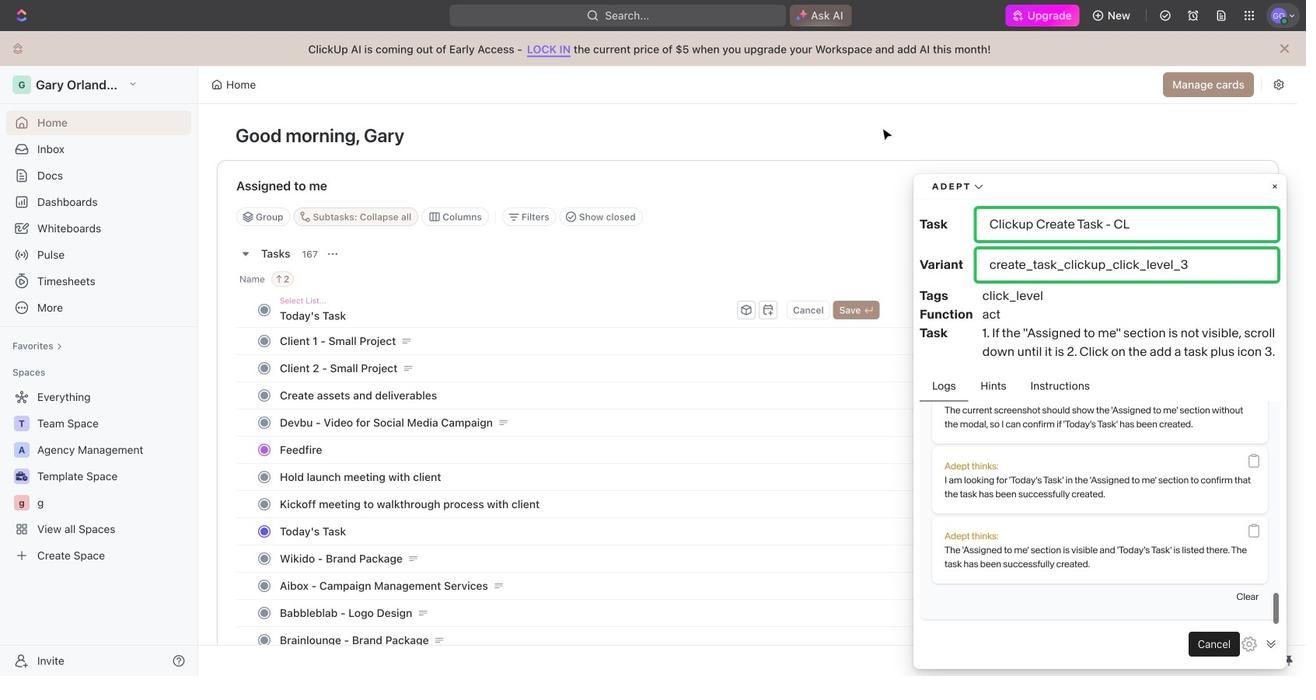 Task type: describe. For each thing, give the bounding box(es) containing it.
team space, , element
[[14, 416, 30, 431]]

Task Name text field
[[280, 303, 734, 328]]

Search tasks... text field
[[1039, 205, 1195, 229]]

g, , element
[[14, 495, 30, 511]]



Task type: locate. For each thing, give the bounding box(es) containing it.
tree inside sidebar navigation
[[6, 385, 191, 568]]

business time image
[[16, 472, 28, 481]]

gary orlando's workspace, , element
[[12, 75, 31, 94]]

tree
[[6, 385, 191, 568]]

sidebar navigation
[[0, 66, 201, 676]]

agency management, , element
[[14, 442, 30, 458]]



